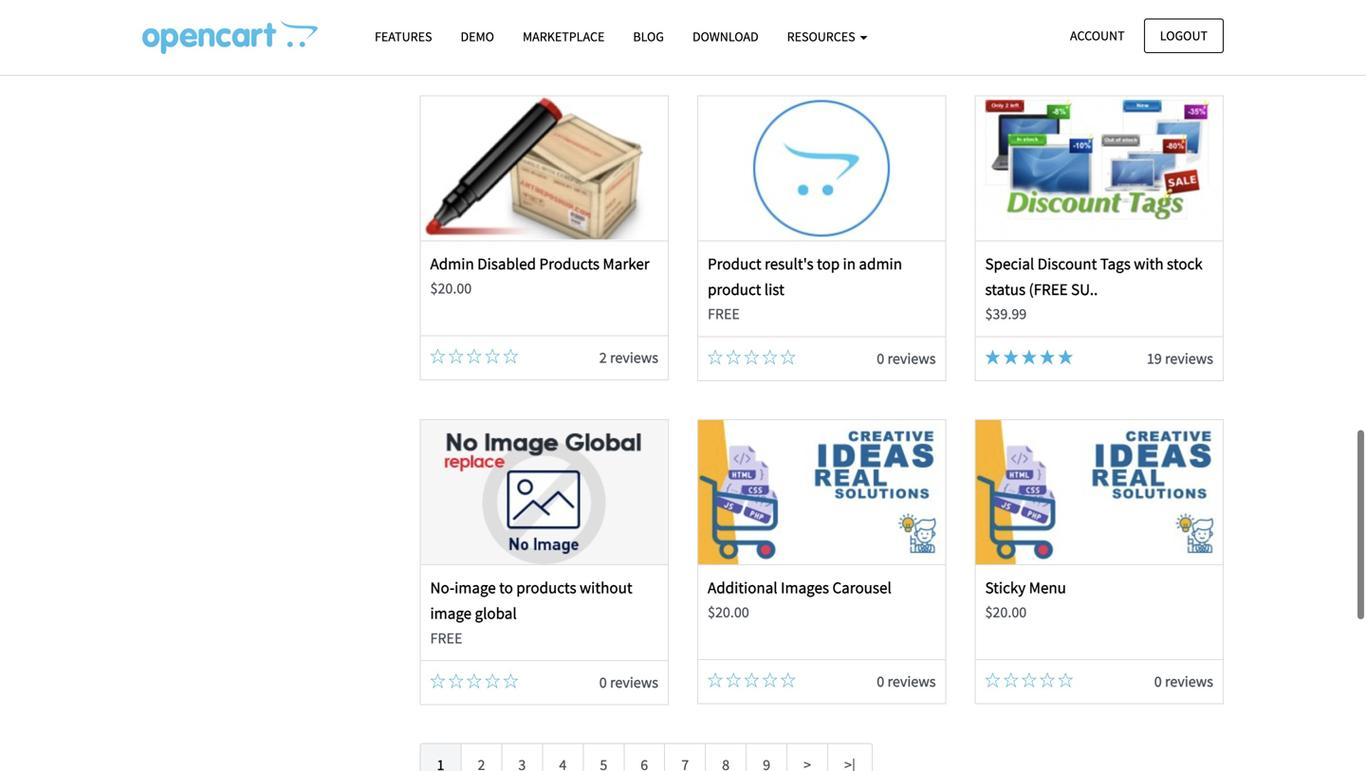 Task type: describe. For each thing, give the bounding box(es) containing it.
1
[[1155, 25, 1162, 44]]

reviews for additional images carousel
[[888, 672, 936, 691]]

product
[[708, 254, 762, 274]]

products
[[516, 578, 577, 598]]

$20.00 inside admin disabled products marker $20.00
[[430, 279, 472, 298]]

features link
[[361, 20, 446, 53]]

special discount tags with stock status (free su.. link
[[985, 254, 1203, 299]]

images
[[781, 578, 829, 598]]

demo link
[[446, 20, 509, 53]]

additional
[[708, 578, 778, 598]]

top
[[817, 254, 840, 274]]

blog
[[633, 28, 664, 45]]

free for product result's top in admin product list
[[708, 305, 740, 324]]

list
[[765, 279, 785, 299]]

free for no-image to products without image global
[[430, 629, 462, 648]]

products
[[539, 254, 600, 274]]

product result's top in admin product list link
[[708, 254, 902, 299]]

su..
[[1071, 279, 1098, 299]]

in
[[843, 254, 856, 274]]

19
[[1147, 349, 1162, 368]]

special
[[985, 254, 1035, 274]]

no-image to products without image global free
[[430, 578, 632, 648]]

blog link
[[619, 20, 678, 53]]

no-image to products without image global link
[[430, 578, 632, 624]]

$39.99
[[985, 305, 1027, 324]]

star light image down (free in the top of the page
[[1040, 349, 1055, 365]]

$20.00 inside the additional images carousel $20.00
[[708, 603, 749, 622]]

with
[[1134, 254, 1164, 274]]

admin disabled products marker link
[[430, 254, 650, 274]]

marketplace
[[523, 28, 605, 45]]

without
[[580, 578, 632, 598]]

star light image right download
[[781, 25, 796, 41]]

0 for no-image to products without image global
[[600, 673, 607, 692]]

account link
[[1054, 19, 1141, 53]]

0 vertical spatial image
[[455, 578, 496, 598]]

4
[[600, 25, 607, 44]]

result's
[[765, 254, 814, 274]]

reviews for sticky menu
[[1165, 672, 1214, 691]]

resources
[[787, 28, 858, 45]]

stock
[[1167, 254, 1203, 274]]

sticky menu image
[[976, 420, 1223, 565]]

special discount tags with stock status (free su.. $39.99
[[985, 254, 1203, 324]]

global
[[475, 604, 517, 624]]

carousel
[[833, 578, 892, 598]]

additional images carousel image
[[699, 420, 945, 565]]

0 for product result's top in admin product list
[[877, 349, 885, 368]]

logout link
[[1144, 19, 1224, 53]]

tags
[[1100, 254, 1131, 274]]

opencart - marketplace image
[[142, 20, 318, 54]]

star light image right blog
[[726, 25, 741, 41]]

star light image left resources on the top right of the page
[[744, 25, 759, 41]]

0 reviews for additional images carousel
[[877, 672, 936, 691]]

(free
[[1029, 279, 1068, 299]]

4 reviews
[[600, 25, 659, 44]]



Task type: vqa. For each thing, say whether or not it's contained in the screenshot.
the Disabled
yes



Task type: locate. For each thing, give the bounding box(es) containing it.
product
[[708, 279, 761, 299]]

free inside product result's top in admin product list free
[[708, 305, 740, 324]]

free inside "no-image to products without image global free"
[[430, 629, 462, 648]]

logout
[[1160, 27, 1208, 44]]

admin disabled products marker $20.00
[[430, 254, 650, 298]]

marketplace link
[[509, 20, 619, 53]]

1 reviews
[[1155, 25, 1214, 44]]

image down no-
[[430, 604, 472, 624]]

status
[[985, 279, 1026, 299]]

0 reviews
[[877, 349, 936, 368], [877, 672, 936, 691], [1155, 672, 1214, 691], [600, 673, 659, 692]]

0 horizontal spatial free
[[430, 629, 462, 648]]

0 reviews for no-image to products without image global
[[600, 673, 659, 692]]

sticky menu link
[[985, 578, 1066, 598]]

star light image
[[726, 25, 741, 41], [744, 25, 759, 41], [781, 25, 796, 41], [1040, 349, 1055, 365]]

$20.00 inside sticky menu $20.00
[[985, 603, 1027, 622]]

1 vertical spatial free
[[430, 629, 462, 648]]

$20.00 down admin
[[430, 279, 472, 298]]

download
[[693, 28, 759, 45]]

0 reviews for sticky menu
[[1155, 672, 1214, 691]]

0
[[877, 349, 885, 368], [877, 672, 885, 691], [1155, 672, 1162, 691], [600, 673, 607, 692]]

admin disabled products marker image
[[421, 96, 668, 240]]

account
[[1070, 27, 1125, 44]]

resources link
[[773, 20, 882, 53]]

menu
[[1029, 578, 1066, 598]]

sticky menu $20.00
[[985, 578, 1066, 622]]

19 reviews
[[1147, 349, 1214, 368]]

additional images carousel $20.00
[[708, 578, 892, 622]]

image left to
[[455, 578, 496, 598]]

1 horizontal spatial $20.00
[[708, 603, 749, 622]]

1 horizontal spatial free
[[708, 305, 740, 324]]

special discount tags with stock status (free su.. image
[[976, 96, 1223, 240]]

additional images carousel link
[[708, 578, 892, 598]]

download link
[[678, 20, 773, 53]]

2 horizontal spatial $20.00
[[985, 603, 1027, 622]]

no-image to products without image global image
[[421, 420, 668, 565]]

features
[[375, 28, 432, 45]]

$20.00 down additional
[[708, 603, 749, 622]]

0 vertical spatial free
[[708, 305, 740, 324]]

star light o image
[[1058, 25, 1073, 41], [430, 349, 446, 364], [485, 349, 500, 364], [708, 349, 723, 365], [726, 349, 741, 365], [744, 349, 759, 365], [726, 673, 741, 688], [781, 673, 796, 688], [1022, 673, 1037, 688], [449, 674, 464, 689], [485, 674, 500, 689]]

0 horizontal spatial $20.00
[[430, 279, 472, 298]]

2
[[600, 348, 607, 367]]

0 for additional images carousel
[[877, 672, 885, 691]]

star light image
[[708, 25, 723, 41], [985, 349, 1001, 365], [1004, 349, 1019, 365], [1022, 349, 1037, 365], [1058, 349, 1073, 365]]

$20.00 down sticky
[[985, 603, 1027, 622]]

free down no-
[[430, 629, 462, 648]]

discount
[[1038, 254, 1097, 274]]

free down product
[[708, 305, 740, 324]]

no-
[[430, 578, 455, 598]]

sticky
[[985, 578, 1026, 598]]

$20.00
[[430, 279, 472, 298], [708, 603, 749, 622], [985, 603, 1027, 622]]

2 reviews
[[600, 348, 659, 367]]

admin
[[430, 254, 474, 274]]

star light o image
[[430, 25, 446, 41], [449, 25, 464, 41], [467, 25, 482, 41], [485, 25, 500, 41], [449, 349, 464, 364], [467, 349, 482, 364], [503, 349, 518, 364], [763, 349, 778, 365], [781, 349, 796, 365], [708, 673, 723, 688], [744, 673, 759, 688], [763, 673, 778, 688], [985, 673, 1001, 688], [1004, 673, 1019, 688], [1040, 673, 1055, 688], [1058, 673, 1073, 688], [430, 674, 446, 689], [467, 674, 482, 689], [503, 674, 518, 689]]

0 reviews for product result's top in admin product list
[[877, 349, 936, 368]]

reviews for product result's top in admin product list
[[888, 349, 936, 368]]

admin
[[859, 254, 902, 274]]

1 vertical spatial image
[[430, 604, 472, 624]]

product result's top in admin product list free
[[708, 254, 902, 324]]

demo
[[461, 28, 494, 45]]

reviews
[[610, 25, 659, 44], [1165, 25, 1214, 44], [610, 348, 659, 367], [888, 349, 936, 368], [1165, 349, 1214, 368], [888, 672, 936, 691], [1165, 672, 1214, 691], [610, 673, 659, 692]]

reviews for admin disabled products marker
[[610, 348, 659, 367]]

reviews for special discount tags with stock status (free su..
[[1165, 349, 1214, 368]]

product result's top in admin product list image
[[699, 96, 945, 240]]

to
[[499, 578, 513, 598]]

0 for sticky menu
[[1155, 672, 1162, 691]]

free
[[708, 305, 740, 324], [430, 629, 462, 648]]

image
[[455, 578, 496, 598], [430, 604, 472, 624]]

marker
[[603, 254, 650, 274]]

reviews for no-image to products without image global
[[610, 673, 659, 692]]

disabled
[[477, 254, 536, 274]]



